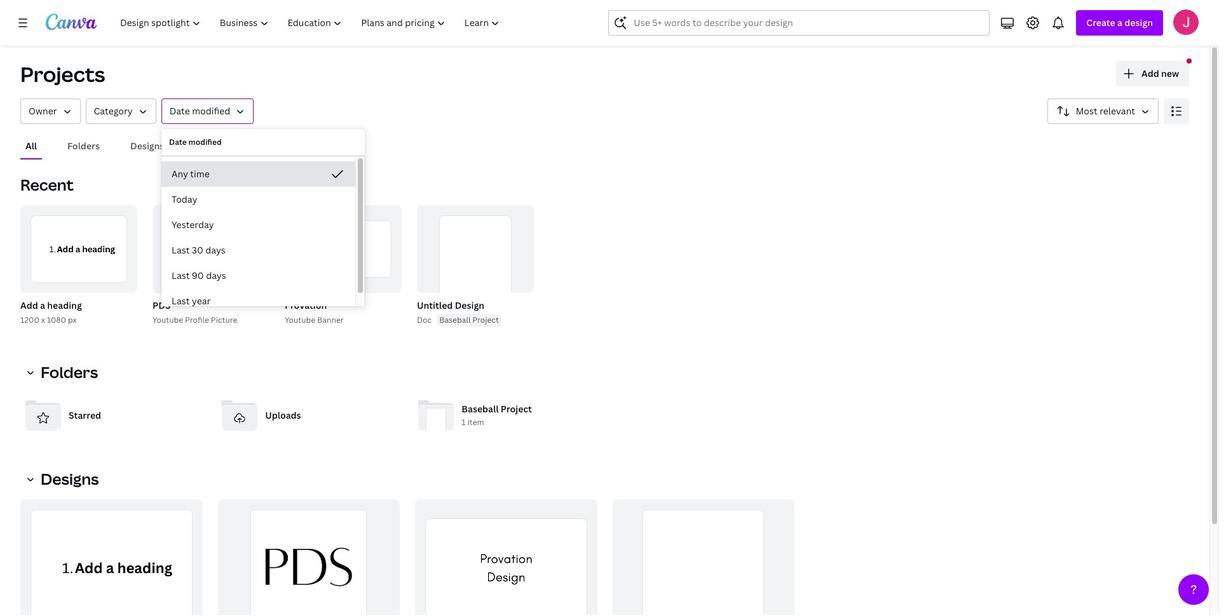 Task type: locate. For each thing, give the bounding box(es) containing it.
days right the 30
[[205, 244, 226, 256]]

1 horizontal spatial add
[[1142, 67, 1159, 79]]

2 date from the top
[[169, 137, 187, 147]]

a
[[1117, 17, 1122, 29], [40, 299, 45, 311]]

days inside last 30 days button
[[205, 244, 226, 256]]

0 vertical spatial date
[[169, 105, 190, 117]]

1 vertical spatial designs
[[41, 468, 99, 489]]

designs
[[130, 140, 164, 152], [41, 468, 99, 489]]

yesterday button
[[161, 212, 355, 238]]

1 date modified from the top
[[169, 105, 230, 117]]

project inside button
[[472, 315, 499, 325]]

a left design at right top
[[1117, 17, 1122, 29]]

baseball down untitled design button
[[439, 315, 471, 325]]

last 30 days button
[[161, 238, 355, 263]]

1 vertical spatial date
[[169, 137, 187, 147]]

last 30 days
[[172, 244, 226, 256]]

untitled
[[417, 299, 453, 311]]

last for last 90 days
[[172, 269, 190, 282]]

days inside last 90 days button
[[206, 269, 226, 282]]

pds
[[153, 299, 171, 311]]

Sort by button
[[1047, 99, 1159, 124]]

1 vertical spatial a
[[40, 299, 45, 311]]

1 horizontal spatial a
[[1117, 17, 1122, 29]]

youtube inside the provation youtube banner
[[285, 315, 315, 325]]

add inside dropdown button
[[1142, 67, 1159, 79]]

youtube
[[153, 315, 183, 325], [285, 315, 315, 325]]

provation youtube banner
[[285, 299, 344, 325]]

1 horizontal spatial youtube
[[285, 315, 315, 325]]

project inside baseball project 1 item
[[501, 403, 532, 415]]

pds button
[[153, 298, 171, 314]]

1200
[[20, 315, 39, 325]]

days for last 90 days
[[206, 269, 226, 282]]

date inside button
[[169, 105, 190, 117]]

0 horizontal spatial add
[[20, 299, 38, 311]]

youtube for provation
[[285, 315, 315, 325]]

1 vertical spatial project
[[501, 403, 532, 415]]

create a design
[[1086, 17, 1153, 29]]

1 last from the top
[[172, 244, 190, 256]]

baseball inside baseball project 1 item
[[462, 403, 499, 415]]

youtube down provation button in the left of the page
[[285, 315, 315, 325]]

1 date from the top
[[169, 105, 190, 117]]

2 vertical spatial last
[[172, 295, 190, 307]]

add
[[1142, 67, 1159, 79], [20, 299, 38, 311]]

0 vertical spatial add
[[1142, 67, 1159, 79]]

top level navigation element
[[112, 10, 511, 36]]

baseball up item
[[462, 403, 499, 415]]

a up x
[[40, 299, 45, 311]]

2 last from the top
[[172, 269, 190, 282]]

1
[[108, 278, 112, 287], [462, 417, 466, 428]]

1 left item
[[462, 417, 466, 428]]

1 vertical spatial folders
[[41, 362, 98, 383]]

baseball project button
[[437, 314, 501, 327]]

1 horizontal spatial 1
[[462, 417, 466, 428]]

last for last year
[[172, 295, 190, 307]]

today button
[[161, 187, 355, 212]]

last year
[[172, 295, 211, 307]]

yesterday
[[172, 219, 214, 231]]

0 vertical spatial date modified
[[169, 105, 230, 117]]

1 horizontal spatial designs
[[130, 140, 164, 152]]

a inside 'dropdown button'
[[1117, 17, 1122, 29]]

1 vertical spatial last
[[172, 269, 190, 282]]

date
[[169, 105, 190, 117], [169, 137, 187, 147]]

starred
[[69, 409, 101, 421]]

0 vertical spatial baseball
[[439, 315, 471, 325]]

0 horizontal spatial designs
[[41, 468, 99, 489]]

banner
[[317, 315, 344, 325]]

date modified
[[169, 105, 230, 117], [169, 137, 222, 147]]

project
[[472, 315, 499, 325], [501, 403, 532, 415]]

0 horizontal spatial project
[[472, 315, 499, 325]]

heading
[[47, 299, 82, 311]]

a inside add a heading 1200 x 1080 px
[[40, 299, 45, 311]]

designs inside button
[[130, 140, 164, 152]]

add new
[[1142, 67, 1179, 79]]

most relevant
[[1076, 105, 1135, 117]]

baseball project 1 item
[[462, 403, 532, 428]]

date up the any
[[169, 137, 187, 147]]

all
[[25, 140, 37, 152]]

0 vertical spatial days
[[205, 244, 226, 256]]

youtube inside the pds youtube profile picture
[[153, 315, 183, 325]]

folders
[[67, 140, 100, 152], [41, 362, 98, 383]]

1 horizontal spatial project
[[501, 403, 532, 415]]

0 horizontal spatial a
[[40, 299, 45, 311]]

2
[[125, 278, 129, 287]]

folders button
[[62, 134, 105, 158]]

1 vertical spatial baseball
[[462, 403, 499, 415]]

add a heading button
[[20, 298, 82, 314]]

baseball inside button
[[439, 315, 471, 325]]

1 vertical spatial 1
[[462, 417, 466, 428]]

designs button
[[20, 467, 106, 492]]

last left the 30
[[172, 244, 190, 256]]

last year option
[[161, 289, 355, 314]]

0 vertical spatial project
[[472, 315, 499, 325]]

Owner button
[[20, 99, 80, 124]]

a for create
[[1117, 17, 1122, 29]]

design
[[1125, 17, 1153, 29]]

add left new
[[1142, 67, 1159, 79]]

x
[[41, 315, 45, 325]]

0 vertical spatial 1
[[108, 278, 112, 287]]

create
[[1086, 17, 1115, 29]]

recent
[[20, 174, 74, 195]]

starred link
[[20, 393, 207, 439]]

last for last 30 days
[[172, 244, 190, 256]]

0 vertical spatial a
[[1117, 17, 1122, 29]]

folders up starred
[[41, 362, 98, 383]]

days right 90
[[206, 269, 226, 282]]

days
[[205, 244, 226, 256], [206, 269, 226, 282]]

1 vertical spatial add
[[20, 299, 38, 311]]

1 youtube from the left
[[153, 315, 183, 325]]

add inside add a heading 1200 x 1080 px
[[20, 299, 38, 311]]

project for baseball project 1 item
[[501, 403, 532, 415]]

folders down category
[[67, 140, 100, 152]]

last right pds
[[172, 295, 190, 307]]

1 vertical spatial days
[[206, 269, 226, 282]]

1 left of
[[108, 278, 112, 287]]

0 vertical spatial designs
[[130, 140, 164, 152]]

last 90 days option
[[161, 263, 355, 289]]

None search field
[[608, 10, 990, 36]]

0 vertical spatial folders
[[67, 140, 100, 152]]

youtube down "pds" button
[[153, 315, 183, 325]]

Date modified button
[[161, 99, 254, 124]]

0 vertical spatial last
[[172, 244, 190, 256]]

add a heading 1200 x 1080 px
[[20, 299, 82, 325]]

2 youtube from the left
[[285, 315, 315, 325]]

baseball
[[439, 315, 471, 325], [462, 403, 499, 415]]

untitled design button
[[417, 298, 484, 314]]

date right category button
[[169, 105, 190, 117]]

add up 1200
[[20, 299, 38, 311]]

0 vertical spatial modified
[[192, 105, 230, 117]]

0 horizontal spatial youtube
[[153, 315, 183, 325]]

picture
[[211, 315, 237, 325]]

1 vertical spatial date modified
[[169, 137, 222, 147]]

last left 90
[[172, 269, 190, 282]]

last
[[172, 244, 190, 256], [172, 269, 190, 282], [172, 295, 190, 307]]

px
[[68, 315, 77, 325]]

today option
[[161, 187, 355, 212]]

design
[[455, 299, 484, 311]]

modified
[[192, 105, 230, 117], [189, 137, 222, 147]]

list box
[[161, 161, 355, 314]]

3 last from the top
[[172, 295, 190, 307]]

Search search field
[[634, 11, 964, 35]]



Task type: describe. For each thing, give the bounding box(es) containing it.
folders inside folders button
[[67, 140, 100, 152]]

item
[[468, 417, 484, 428]]

category
[[94, 105, 133, 117]]

any time
[[172, 168, 210, 180]]

today
[[172, 193, 197, 205]]

year
[[192, 295, 211, 307]]

designs button
[[125, 134, 169, 158]]

owner
[[29, 105, 57, 117]]

last 90 days
[[172, 269, 226, 282]]

untitled design
[[417, 299, 484, 311]]

baseball for baseball project 1 item
[[462, 403, 499, 415]]

doc
[[417, 315, 432, 325]]

modified inside button
[[192, 105, 230, 117]]

provation button
[[285, 298, 327, 314]]

add for add a heading 1200 x 1080 px
[[20, 299, 38, 311]]

any time button
[[161, 161, 355, 187]]

last 90 days button
[[161, 263, 355, 289]]

last 30 days option
[[161, 238, 355, 263]]

1 vertical spatial modified
[[189, 137, 222, 147]]

1 of 2
[[108, 278, 129, 287]]

pds youtube profile picture
[[153, 299, 237, 325]]

of
[[113, 278, 123, 287]]

0 horizontal spatial 1
[[108, 278, 112, 287]]

relevant
[[1100, 105, 1135, 117]]

profile
[[185, 315, 209, 325]]

90
[[192, 269, 204, 282]]

projects
[[20, 60, 105, 88]]

time
[[190, 168, 210, 180]]

new
[[1161, 67, 1179, 79]]

baseball for baseball project
[[439, 315, 471, 325]]

designs inside dropdown button
[[41, 468, 99, 489]]

2 date modified from the top
[[169, 137, 222, 147]]

folders inside folders dropdown button
[[41, 362, 98, 383]]

days for last 30 days
[[205, 244, 226, 256]]

most
[[1076, 105, 1098, 117]]

30
[[192, 244, 203, 256]]

Category button
[[85, 99, 156, 124]]

folders button
[[20, 360, 106, 385]]

all button
[[20, 134, 42, 158]]

any time option
[[161, 161, 355, 187]]

youtube for pds
[[153, 315, 183, 325]]

1 inside baseball project 1 item
[[462, 417, 466, 428]]

date modified inside button
[[169, 105, 230, 117]]

a for add
[[40, 299, 45, 311]]

uploads link
[[217, 393, 403, 439]]

james peterson image
[[1173, 10, 1199, 35]]

project for baseball project
[[472, 315, 499, 325]]

add for add new
[[1142, 67, 1159, 79]]

last year button
[[161, 289, 355, 314]]

baseball project
[[439, 315, 499, 325]]

uploads
[[265, 409, 301, 421]]

add new button
[[1116, 61, 1189, 86]]

1080
[[47, 315, 66, 325]]

any
[[172, 168, 188, 180]]

yesterday option
[[161, 212, 355, 238]]

list box containing any time
[[161, 161, 355, 314]]

provation
[[285, 299, 327, 311]]

create a design button
[[1076, 10, 1163, 36]]



Task type: vqa. For each thing, say whether or not it's contained in the screenshot.
Zoom BUTTON
no



